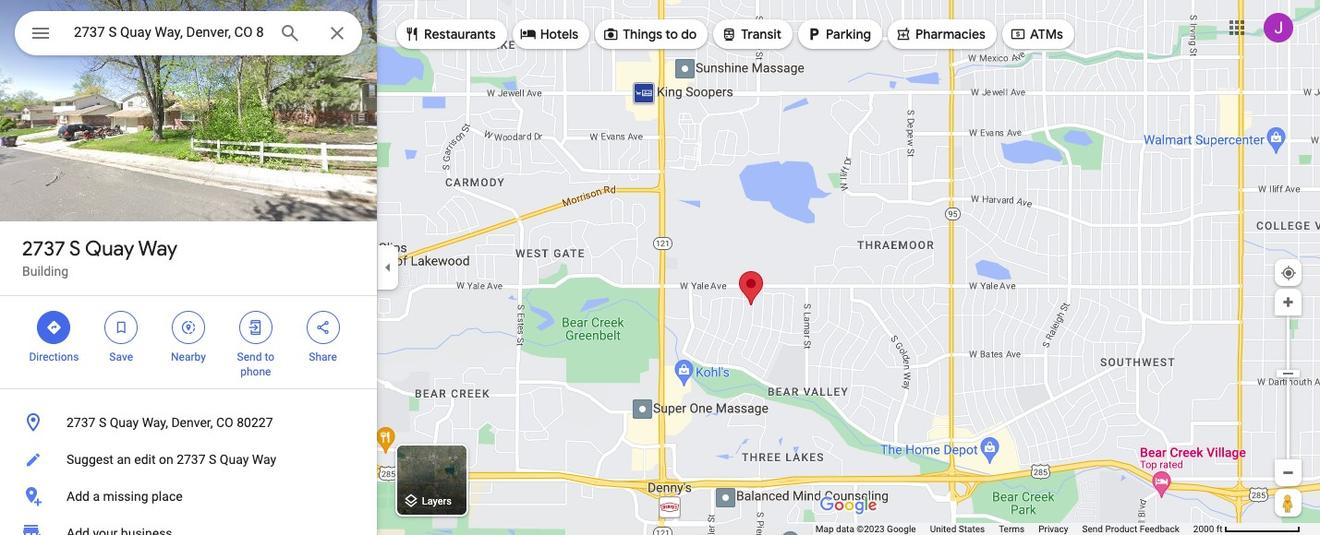 Task type: describe. For each thing, give the bounding box(es) containing it.
zoom in image
[[1282, 296, 1295, 310]]

 hotels
[[520, 24, 579, 44]]

none field inside 2737 s quay way, denver, co 80227 field
[[74, 21, 264, 43]]

2737 s quay way main content
[[0, 0, 377, 536]]

way inside 2737 s quay way building
[[138, 237, 178, 262]]


[[895, 24, 912, 44]]

2737 for way
[[22, 237, 65, 262]]

footer inside the google maps element
[[816, 524, 1194, 536]]

google account: jake watembach  
(jake.watembach@adept.ai) image
[[1264, 13, 1294, 42]]

privacy
[[1039, 525, 1069, 535]]

map
[[816, 525, 834, 535]]

place
[[152, 490, 183, 504]]


[[315, 318, 331, 338]]

map data ©2023 google
[[816, 525, 916, 535]]


[[603, 24, 619, 44]]

a
[[93, 490, 100, 504]]

atms
[[1030, 26, 1063, 43]]

ft
[[1217, 525, 1223, 535]]

send product feedback button
[[1082, 524, 1180, 536]]

co
[[216, 416, 234, 431]]

add a missing place
[[67, 490, 183, 504]]


[[180, 318, 197, 338]]

 search field
[[15, 11, 362, 59]]


[[520, 24, 537, 44]]

google maps element
[[0, 0, 1320, 536]]

 restaurants
[[404, 24, 496, 44]]

©2023
[[857, 525, 885, 535]]

suggest an edit on 2737 s quay way
[[67, 453, 276, 468]]

directions
[[29, 351, 79, 364]]

add
[[67, 490, 90, 504]]

to inside  things to do
[[666, 26, 678, 43]]

feedback
[[1140, 525, 1180, 535]]

way,
[[142, 416, 168, 431]]

send for send to phone
[[237, 351, 262, 364]]

things
[[623, 26, 663, 43]]

2000 ft button
[[1194, 525, 1301, 535]]

2000 ft
[[1194, 525, 1223, 535]]

2737 inside 'suggest an edit on 2737 s quay way' button
[[177, 453, 206, 468]]

zoom out image
[[1282, 467, 1295, 480]]

 parking
[[806, 24, 871, 44]]

terms
[[999, 525, 1025, 535]]


[[1010, 24, 1026, 44]]


[[30, 20, 52, 46]]

missing
[[103, 490, 148, 504]]

quay for way,
[[110, 416, 139, 431]]

hotels
[[540, 26, 579, 43]]

add a missing place button
[[0, 479, 377, 516]]

collapse side panel image
[[378, 258, 398, 278]]

 things to do
[[603, 24, 697, 44]]

2737 s quay way, denver, co 80227 button
[[0, 405, 377, 442]]

2737 S Quay Way, Denver, CO 80227 field
[[15, 11, 362, 55]]

send for send product feedback
[[1082, 525, 1103, 535]]

 atms
[[1010, 24, 1063, 44]]

2737 for way,
[[67, 416, 96, 431]]

do
[[681, 26, 697, 43]]



Task type: locate. For each thing, give the bounding box(es) containing it.
phone
[[240, 366, 271, 379]]


[[46, 318, 62, 338]]

1 horizontal spatial to
[[666, 26, 678, 43]]

edit
[[134, 453, 156, 468]]

2737 inside 2737 s quay way building
[[22, 237, 65, 262]]

quay left way,
[[110, 416, 139, 431]]

s
[[69, 237, 81, 262], [99, 416, 106, 431], [209, 453, 217, 468]]

0 vertical spatial send
[[237, 351, 262, 364]]

 button
[[15, 11, 67, 59]]

2737 inside 2737 s quay way, denver, co 80227 button
[[67, 416, 96, 431]]


[[247, 318, 264, 338]]

1 vertical spatial 2737
[[67, 416, 96, 431]]

united states
[[930, 525, 985, 535]]

transit
[[741, 26, 782, 43]]

footer
[[816, 524, 1194, 536]]

2737 s quay way building
[[22, 237, 178, 279]]


[[721, 24, 738, 44]]

2 horizontal spatial s
[[209, 453, 217, 468]]

to
[[666, 26, 678, 43], [265, 351, 274, 364]]

1 vertical spatial s
[[99, 416, 106, 431]]

united states button
[[930, 524, 985, 536]]

1 horizontal spatial send
[[1082, 525, 1103, 535]]

united
[[930, 525, 957, 535]]

layers
[[422, 496, 452, 508]]

data
[[836, 525, 854, 535]]

2 vertical spatial s
[[209, 453, 217, 468]]

actions for 2737 s quay way region
[[0, 297, 377, 389]]

suggest an edit on 2737 s quay way button
[[0, 442, 377, 479]]

0 horizontal spatial 2737
[[22, 237, 65, 262]]


[[113, 318, 130, 338]]

an
[[117, 453, 131, 468]]

1 horizontal spatial s
[[99, 416, 106, 431]]

2737 s quay way, denver, co 80227
[[67, 416, 273, 431]]

parking
[[826, 26, 871, 43]]

0 vertical spatial quay
[[85, 237, 134, 262]]

send inside send to phone
[[237, 351, 262, 364]]

2 vertical spatial quay
[[220, 453, 249, 468]]

1 vertical spatial way
[[252, 453, 276, 468]]

to up phone
[[265, 351, 274, 364]]

nearby
[[171, 351, 206, 364]]

2737 up suggest at the bottom left
[[67, 416, 96, 431]]

 transit
[[721, 24, 782, 44]]

quay for way
[[85, 237, 134, 262]]


[[806, 24, 822, 44]]

1 horizontal spatial way
[[252, 453, 276, 468]]

1 vertical spatial to
[[265, 351, 274, 364]]

terms button
[[999, 524, 1025, 536]]

product
[[1105, 525, 1138, 535]]


[[404, 24, 420, 44]]

0 vertical spatial to
[[666, 26, 678, 43]]

2737 up building
[[22, 237, 65, 262]]

denver,
[[171, 416, 213, 431]]

quay inside 2737 s quay way building
[[85, 237, 134, 262]]

way inside button
[[252, 453, 276, 468]]

footer containing map data ©2023 google
[[816, 524, 1194, 536]]

quay
[[85, 237, 134, 262], [110, 416, 139, 431], [220, 453, 249, 468]]

quay inside 'suggest an edit on 2737 s quay way' button
[[220, 453, 249, 468]]

0 vertical spatial 2737
[[22, 237, 65, 262]]

0 horizontal spatial to
[[265, 351, 274, 364]]

1 vertical spatial send
[[1082, 525, 1103, 535]]

send left product
[[1082, 525, 1103, 535]]

2 horizontal spatial 2737
[[177, 453, 206, 468]]

send product feedback
[[1082, 525, 1180, 535]]

send inside button
[[1082, 525, 1103, 535]]

send
[[237, 351, 262, 364], [1082, 525, 1103, 535]]

 pharmacies
[[895, 24, 986, 44]]

0 vertical spatial s
[[69, 237, 81, 262]]

restaurants
[[424, 26, 496, 43]]

1 horizontal spatial 2737
[[67, 416, 96, 431]]

1 vertical spatial quay
[[110, 416, 139, 431]]

0 horizontal spatial way
[[138, 237, 178, 262]]

way
[[138, 237, 178, 262], [252, 453, 276, 468]]

privacy button
[[1039, 524, 1069, 536]]

s for way
[[69, 237, 81, 262]]

save
[[109, 351, 133, 364]]

s inside 2737 s quay way building
[[69, 237, 81, 262]]

google
[[887, 525, 916, 535]]

s for way,
[[99, 416, 106, 431]]

quay down co
[[220, 453, 249, 468]]

80227
[[237, 416, 273, 431]]

2737 right on
[[177, 453, 206, 468]]

0 horizontal spatial s
[[69, 237, 81, 262]]

quay up 
[[85, 237, 134, 262]]

send to phone
[[237, 351, 274, 379]]

2000
[[1194, 525, 1214, 535]]

None field
[[74, 21, 264, 43]]

to inside send to phone
[[265, 351, 274, 364]]

to left do
[[666, 26, 678, 43]]

show your location image
[[1281, 265, 1297, 282]]

on
[[159, 453, 173, 468]]

states
[[959, 525, 985, 535]]

suggest
[[67, 453, 114, 468]]

show street view coverage image
[[1275, 490, 1302, 517]]

building
[[22, 264, 68, 279]]

2 vertical spatial 2737
[[177, 453, 206, 468]]

0 horizontal spatial send
[[237, 351, 262, 364]]

2737
[[22, 237, 65, 262], [67, 416, 96, 431], [177, 453, 206, 468]]

send up phone
[[237, 351, 262, 364]]

share
[[309, 351, 337, 364]]

0 vertical spatial way
[[138, 237, 178, 262]]

pharmacies
[[916, 26, 986, 43]]

quay inside 2737 s quay way, denver, co 80227 button
[[110, 416, 139, 431]]



Task type: vqa. For each thing, say whether or not it's contained in the screenshot.
top Open
no



